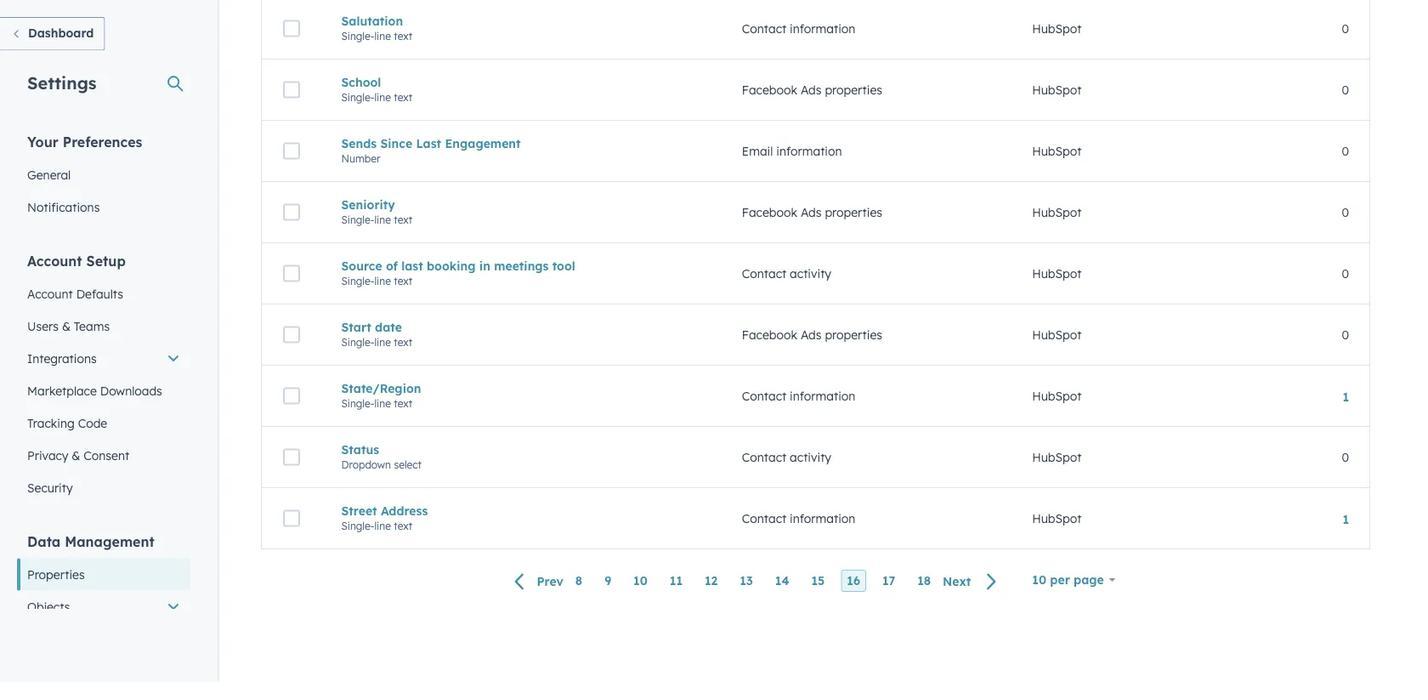 Task type: describe. For each thing, give the bounding box(es) containing it.
school
[[342, 75, 381, 90]]

8 button
[[570, 570, 589, 592]]

tool
[[553, 258, 576, 273]]

data management element
[[17, 532, 191, 682]]

code
[[78, 416, 107, 430]]

tracking code
[[27, 416, 107, 430]]

activity for status
[[790, 450, 832, 465]]

marketplace
[[27, 383, 97, 398]]

objects button
[[17, 591, 191, 623]]

contact for salutation
[[742, 21, 787, 36]]

properties for seniority
[[825, 205, 883, 220]]

notifications
[[27, 199, 100, 214]]

& for privacy
[[72, 448, 80, 463]]

10 per page button
[[1022, 563, 1127, 597]]

tracking
[[27, 416, 75, 430]]

date
[[375, 320, 402, 334]]

hubspot for salutation
[[1033, 21, 1082, 36]]

privacy & consent link
[[17, 439, 191, 472]]

objects
[[27, 599, 70, 614]]

notifications link
[[17, 191, 191, 223]]

properties link
[[17, 558, 191, 591]]

single- inside street address single-line text
[[342, 519, 375, 532]]

source
[[342, 258, 382, 273]]

salutation button
[[342, 13, 702, 28]]

hubspot for street address
[[1033, 511, 1082, 526]]

seniority single-line text
[[342, 197, 413, 226]]

hubspot for school
[[1033, 82, 1082, 97]]

properties for school
[[825, 82, 883, 97]]

account defaults link
[[17, 278, 191, 310]]

account for account setup
[[27, 252, 82, 269]]

12 button
[[699, 570, 724, 592]]

13 button
[[734, 570, 759, 592]]

contact for status
[[742, 450, 787, 465]]

marketplace downloads
[[27, 383, 162, 398]]

14 button
[[770, 570, 796, 592]]

properties
[[27, 567, 85, 582]]

17 button
[[877, 570, 902, 592]]

tracking code link
[[17, 407, 191, 439]]

line inside source of last booking in meetings tool single-line text
[[375, 275, 391, 287]]

information for salutation
[[790, 21, 856, 36]]

10 per page
[[1033, 572, 1105, 587]]

hubspot for status
[[1033, 450, 1082, 465]]

1 button for state/region
[[1343, 389, 1350, 404]]

street address single-line text
[[342, 503, 428, 532]]

contact for street address
[[742, 511, 787, 526]]

salutation
[[342, 13, 403, 28]]

your
[[27, 133, 59, 150]]

single- inside start date single-line text
[[342, 336, 375, 349]]

prev
[[537, 574, 564, 588]]

line inside seniority single-line text
[[375, 213, 391, 226]]

12
[[705, 573, 718, 588]]

last
[[416, 136, 442, 151]]

your preferences
[[27, 133, 142, 150]]

sends
[[342, 136, 377, 151]]

ads for school
[[801, 82, 822, 97]]

per
[[1051, 572, 1071, 587]]

single- inside seniority single-line text
[[342, 213, 375, 226]]

16
[[847, 573, 861, 588]]

security
[[27, 480, 73, 495]]

state/region
[[342, 381, 421, 396]]

line inside street address single-line text
[[375, 519, 391, 532]]

account defaults
[[27, 286, 123, 301]]

your preferences element
[[17, 132, 191, 223]]

last
[[402, 258, 423, 273]]

facebook for start date
[[742, 327, 798, 342]]

11 button
[[664, 570, 689, 592]]

privacy & consent
[[27, 448, 129, 463]]

10 for 10
[[634, 573, 648, 588]]

15 button
[[806, 570, 831, 592]]

seniority button
[[342, 197, 702, 212]]

account setup element
[[17, 251, 191, 504]]

contact for source of last booking in meetings tool
[[742, 266, 787, 281]]

1 for state/region
[[1343, 389, 1350, 404]]

text inside source of last booking in meetings tool single-line text
[[394, 275, 413, 287]]

text inside the salutation single-line text
[[394, 30, 413, 42]]

state/region button
[[342, 381, 702, 396]]

line inside school single-line text
[[375, 91, 391, 104]]

users & teams
[[27, 319, 110, 333]]

status
[[342, 442, 379, 457]]

line inside the salutation single-line text
[[375, 30, 391, 42]]

status dropdown select
[[342, 442, 422, 471]]

line inside start date single-line text
[[375, 336, 391, 349]]

defaults
[[76, 286, 123, 301]]

in
[[480, 258, 491, 273]]

dashboard link
[[0, 17, 105, 51]]

dashboard
[[28, 26, 94, 40]]

number
[[342, 152, 381, 165]]

consent
[[84, 448, 129, 463]]

16 button
[[842, 570, 867, 592]]

line inside state/region single-line text
[[375, 397, 391, 410]]

0 for school
[[1343, 82, 1350, 97]]

facebook ads properties for school
[[742, 82, 883, 97]]

data
[[27, 533, 61, 550]]

ads for start date
[[801, 327, 822, 342]]

data management
[[27, 533, 155, 550]]

street address button
[[342, 503, 702, 518]]

facebook ads properties for start date
[[742, 327, 883, 342]]

email information
[[742, 144, 843, 158]]

contact information for street address
[[742, 511, 856, 526]]

setup
[[86, 252, 126, 269]]

0 for status
[[1343, 450, 1350, 465]]

17
[[883, 573, 896, 588]]

contact activity for status
[[742, 450, 832, 465]]

hubspot for sends since last engagement
[[1033, 144, 1082, 158]]

status button
[[342, 442, 702, 457]]

sends since last engagement number
[[342, 136, 521, 165]]

hubspot for state/region
[[1033, 389, 1082, 403]]

of
[[386, 258, 398, 273]]

select
[[394, 458, 422, 471]]

facebook ads properties for seniority
[[742, 205, 883, 220]]



Task type: locate. For each thing, give the bounding box(es) containing it.
10 inside button
[[634, 573, 648, 588]]

prev button
[[505, 570, 570, 593]]

5 text from the top
[[394, 336, 413, 349]]

account up users
[[27, 286, 73, 301]]

&
[[62, 319, 71, 333], [72, 448, 80, 463]]

1 activity from the top
[[790, 266, 832, 281]]

2 single- from the top
[[342, 91, 375, 104]]

1 vertical spatial facebook
[[742, 205, 798, 220]]

integrations
[[27, 351, 97, 366]]

single- down street
[[342, 519, 375, 532]]

line
[[375, 30, 391, 42], [375, 91, 391, 104], [375, 213, 391, 226], [375, 275, 391, 287], [375, 336, 391, 349], [375, 397, 391, 410], [375, 519, 391, 532]]

4 hubspot from the top
[[1033, 205, 1082, 220]]

state/region single-line text
[[342, 381, 421, 410]]

email
[[742, 144, 774, 158]]

10 button
[[628, 570, 654, 592]]

7 0 from the top
[[1343, 450, 1350, 465]]

single- down seniority
[[342, 213, 375, 226]]

single- inside state/region single-line text
[[342, 397, 375, 410]]

6 hubspot from the top
[[1033, 327, 1082, 342]]

5 line from the top
[[375, 336, 391, 349]]

users
[[27, 319, 59, 333]]

hubspot for start date
[[1033, 327, 1082, 342]]

2 vertical spatial ads
[[801, 327, 822, 342]]

1 vertical spatial 1 button
[[1343, 512, 1350, 527]]

facebook
[[742, 82, 798, 97], [742, 205, 798, 220], [742, 327, 798, 342]]

tab panel
[[248, 0, 1385, 611]]

9
[[605, 573, 612, 588]]

page
[[1074, 572, 1105, 587]]

hubspot for seniority
[[1033, 205, 1082, 220]]

account up account defaults
[[27, 252, 82, 269]]

10 right "9"
[[634, 573, 648, 588]]

activity for source of last booking in meetings tool
[[790, 266, 832, 281]]

1 button
[[1343, 389, 1350, 404], [1343, 512, 1350, 527]]

seniority
[[342, 197, 395, 212]]

2 ads from the top
[[801, 205, 822, 220]]

2 vertical spatial facebook ads properties
[[742, 327, 883, 342]]

0 vertical spatial properties
[[825, 82, 883, 97]]

contact information for state/region
[[742, 389, 856, 403]]

1 vertical spatial ads
[[801, 205, 822, 220]]

2 contact activity from the top
[[742, 450, 832, 465]]

contact activity for source of last booking in meetings tool
[[742, 266, 832, 281]]

5 0 from the top
[[1343, 266, 1350, 281]]

3 single- from the top
[[342, 213, 375, 226]]

13
[[740, 573, 754, 588]]

marketplace downloads link
[[17, 375, 191, 407]]

ads for seniority
[[801, 205, 822, 220]]

1 for street address
[[1343, 512, 1350, 527]]

3 ads from the top
[[801, 327, 822, 342]]

salutation single-line text
[[342, 13, 413, 42]]

& inside privacy & consent link
[[72, 448, 80, 463]]

account for account defaults
[[27, 286, 73, 301]]

pagination navigation
[[505, 570, 1008, 593]]

6 text from the top
[[394, 397, 413, 410]]

14
[[776, 573, 790, 588]]

teams
[[74, 319, 110, 333]]

0 vertical spatial ads
[[801, 82, 822, 97]]

single- down source
[[342, 275, 375, 287]]

3 contact from the top
[[742, 389, 787, 403]]

18
[[918, 573, 931, 588]]

0 horizontal spatial 10
[[634, 573, 648, 588]]

street
[[342, 503, 377, 518]]

booking
[[427, 258, 476, 273]]

integrations button
[[17, 342, 191, 375]]

3 hubspot from the top
[[1033, 144, 1082, 158]]

users & teams link
[[17, 310, 191, 342]]

source of last booking in meetings tool single-line text
[[342, 258, 576, 287]]

7 text from the top
[[394, 519, 413, 532]]

engagement
[[445, 136, 521, 151]]

2 vertical spatial facebook
[[742, 327, 798, 342]]

preferences
[[63, 133, 142, 150]]

next button
[[937, 570, 1008, 593]]

text down salutation
[[394, 30, 413, 42]]

1 horizontal spatial 10
[[1033, 572, 1047, 587]]

1
[[1343, 389, 1350, 404], [1343, 512, 1350, 527]]

properties for start date
[[825, 327, 883, 342]]

single- down school in the left top of the page
[[342, 91, 375, 104]]

text inside street address single-line text
[[394, 519, 413, 532]]

1 account from the top
[[27, 252, 82, 269]]

2 facebook from the top
[[742, 205, 798, 220]]

4 0 from the top
[[1343, 205, 1350, 220]]

6 single- from the top
[[342, 397, 375, 410]]

2 properties from the top
[[825, 205, 883, 220]]

15
[[812, 573, 825, 588]]

1 horizontal spatial &
[[72, 448, 80, 463]]

2 activity from the top
[[790, 450, 832, 465]]

contact activity
[[742, 266, 832, 281], [742, 450, 832, 465]]

0 vertical spatial 1
[[1343, 389, 1350, 404]]

tab panel containing salutation
[[248, 0, 1385, 611]]

3 facebook from the top
[[742, 327, 798, 342]]

2 hubspot from the top
[[1033, 82, 1082, 97]]

contact for state/region
[[742, 389, 787, 403]]

1 line from the top
[[375, 30, 391, 42]]

school button
[[342, 75, 702, 90]]

& for users
[[62, 319, 71, 333]]

3 properties from the top
[[825, 327, 883, 342]]

facebook for seniority
[[742, 205, 798, 220]]

0 vertical spatial account
[[27, 252, 82, 269]]

0 for start date
[[1343, 327, 1350, 342]]

1 vertical spatial 1
[[1343, 512, 1350, 527]]

1 ads from the top
[[801, 82, 822, 97]]

account setup
[[27, 252, 126, 269]]

line down of
[[375, 275, 391, 287]]

text down state/region
[[394, 397, 413, 410]]

2 account from the top
[[27, 286, 73, 301]]

1 properties from the top
[[825, 82, 883, 97]]

text down seniority
[[394, 213, 413, 226]]

5 hubspot from the top
[[1033, 266, 1082, 281]]

1 vertical spatial contact activity
[[742, 450, 832, 465]]

2 contact information from the top
[[742, 389, 856, 403]]

line down address
[[375, 519, 391, 532]]

3 contact information from the top
[[742, 511, 856, 526]]

0 for salutation
[[1343, 21, 1350, 36]]

8 hubspot from the top
[[1033, 450, 1082, 465]]

3 text from the top
[[394, 213, 413, 226]]

7 line from the top
[[375, 519, 391, 532]]

text inside school single-line text
[[394, 91, 413, 104]]

4 contact from the top
[[742, 450, 787, 465]]

5 contact from the top
[[742, 511, 787, 526]]

0 for seniority
[[1343, 205, 1350, 220]]

1 single- from the top
[[342, 30, 375, 42]]

information for street address
[[790, 511, 856, 526]]

& right users
[[62, 319, 71, 333]]

text down last
[[394, 275, 413, 287]]

single- down salutation
[[342, 30, 375, 42]]

single- inside source of last booking in meetings tool single-line text
[[342, 275, 375, 287]]

8
[[576, 573, 583, 588]]

9 hubspot from the top
[[1033, 511, 1082, 526]]

address
[[381, 503, 428, 518]]

1 vertical spatial facebook ads properties
[[742, 205, 883, 220]]

single- inside school single-line text
[[342, 91, 375, 104]]

1 contact information from the top
[[742, 21, 856, 36]]

information for state/region
[[790, 389, 856, 403]]

2 facebook ads properties from the top
[[742, 205, 883, 220]]

0 vertical spatial facebook
[[742, 82, 798, 97]]

11
[[670, 573, 683, 588]]

meetings
[[494, 258, 549, 273]]

0 vertical spatial &
[[62, 319, 71, 333]]

1 vertical spatial &
[[72, 448, 80, 463]]

start
[[342, 320, 372, 334]]

10 for 10 per page
[[1033, 572, 1047, 587]]

1 vertical spatial properties
[[825, 205, 883, 220]]

line down date
[[375, 336, 391, 349]]

1 vertical spatial activity
[[790, 450, 832, 465]]

security link
[[17, 472, 191, 504]]

2 text from the top
[[394, 91, 413, 104]]

0 vertical spatial facebook ads properties
[[742, 82, 883, 97]]

ads
[[801, 82, 822, 97], [801, 205, 822, 220], [801, 327, 822, 342]]

facebook for school
[[742, 82, 798, 97]]

4 line from the top
[[375, 275, 391, 287]]

single- inside the salutation single-line text
[[342, 30, 375, 42]]

10 left per
[[1033, 572, 1047, 587]]

facebook ads properties
[[742, 82, 883, 97], [742, 205, 883, 220], [742, 327, 883, 342]]

general
[[27, 167, 71, 182]]

0
[[1343, 21, 1350, 36], [1343, 82, 1350, 97], [1343, 144, 1350, 158], [1343, 205, 1350, 220], [1343, 266, 1350, 281], [1343, 327, 1350, 342], [1343, 450, 1350, 465]]

6 line from the top
[[375, 397, 391, 410]]

single- down start
[[342, 336, 375, 349]]

0 vertical spatial 1 button
[[1343, 389, 1350, 404]]

0 vertical spatial activity
[[790, 266, 832, 281]]

sends since last engagement button
[[342, 136, 702, 151]]

privacy
[[27, 448, 68, 463]]

single-
[[342, 30, 375, 42], [342, 91, 375, 104], [342, 213, 375, 226], [342, 275, 375, 287], [342, 336, 375, 349], [342, 397, 375, 410], [342, 519, 375, 532]]

1 button for street address
[[1343, 512, 1350, 527]]

3 line from the top
[[375, 213, 391, 226]]

1 contact activity from the top
[[742, 266, 832, 281]]

2 0 from the top
[[1343, 82, 1350, 97]]

0 vertical spatial contact information
[[742, 21, 856, 36]]

information for sends since last engagement
[[777, 144, 843, 158]]

text down date
[[394, 336, 413, 349]]

1 contact from the top
[[742, 21, 787, 36]]

text down address
[[394, 519, 413, 532]]

line down state/region
[[375, 397, 391, 410]]

line down school in the left top of the page
[[375, 91, 391, 104]]

1 vertical spatial account
[[27, 286, 73, 301]]

single- down state/region
[[342, 397, 375, 410]]

1 facebook ads properties from the top
[[742, 82, 883, 97]]

18 button
[[912, 570, 937, 592]]

6 0 from the top
[[1343, 327, 1350, 342]]

1 0 from the top
[[1343, 21, 1350, 36]]

hubspot
[[1033, 21, 1082, 36], [1033, 82, 1082, 97], [1033, 144, 1082, 158], [1033, 205, 1082, 220], [1033, 266, 1082, 281], [1033, 327, 1082, 342], [1033, 389, 1082, 403], [1033, 450, 1082, 465], [1033, 511, 1082, 526]]

since
[[381, 136, 413, 151]]

3 facebook ads properties from the top
[[742, 327, 883, 342]]

10 inside popup button
[[1033, 572, 1047, 587]]

text inside state/region single-line text
[[394, 397, 413, 410]]

2 contact from the top
[[742, 266, 787, 281]]

general link
[[17, 159, 191, 191]]

management
[[65, 533, 155, 550]]

information
[[790, 21, 856, 36], [777, 144, 843, 158], [790, 389, 856, 403], [790, 511, 856, 526]]

0 for source of last booking in meetings tool
[[1343, 266, 1350, 281]]

contact information for salutation
[[742, 21, 856, 36]]

4 text from the top
[[394, 275, 413, 287]]

3 0 from the top
[[1343, 144, 1350, 158]]

line down seniority
[[375, 213, 391, 226]]

1 facebook from the top
[[742, 82, 798, 97]]

2 1 from the top
[[1343, 512, 1350, 527]]

2 vertical spatial contact information
[[742, 511, 856, 526]]

2 line from the top
[[375, 91, 391, 104]]

5 single- from the top
[[342, 336, 375, 349]]

0 for sends since last engagement
[[1343, 144, 1350, 158]]

hubspot for source of last booking in meetings tool
[[1033, 266, 1082, 281]]

9 button
[[599, 570, 618, 592]]

text inside start date single-line text
[[394, 336, 413, 349]]

1 1 from the top
[[1343, 389, 1350, 404]]

0 vertical spatial contact activity
[[742, 266, 832, 281]]

school single-line text
[[342, 75, 413, 104]]

next
[[943, 574, 972, 588]]

1 hubspot from the top
[[1033, 21, 1082, 36]]

1 vertical spatial contact information
[[742, 389, 856, 403]]

0 horizontal spatial &
[[62, 319, 71, 333]]

start date button
[[342, 320, 702, 334]]

downloads
[[100, 383, 162, 398]]

7 hubspot from the top
[[1033, 389, 1082, 403]]

& right privacy
[[72, 448, 80, 463]]

text up since
[[394, 91, 413, 104]]

text inside seniority single-line text
[[394, 213, 413, 226]]

2 vertical spatial properties
[[825, 327, 883, 342]]

contact
[[742, 21, 787, 36], [742, 266, 787, 281], [742, 389, 787, 403], [742, 450, 787, 465], [742, 511, 787, 526]]

line down salutation
[[375, 30, 391, 42]]

1 text from the top
[[394, 30, 413, 42]]

1 1 button from the top
[[1343, 389, 1350, 404]]

4 single- from the top
[[342, 275, 375, 287]]

2 1 button from the top
[[1343, 512, 1350, 527]]

& inside users & teams link
[[62, 319, 71, 333]]

7 single- from the top
[[342, 519, 375, 532]]



Task type: vqa. For each thing, say whether or not it's contained in the screenshot.
1st "HubSpot" from the top
yes



